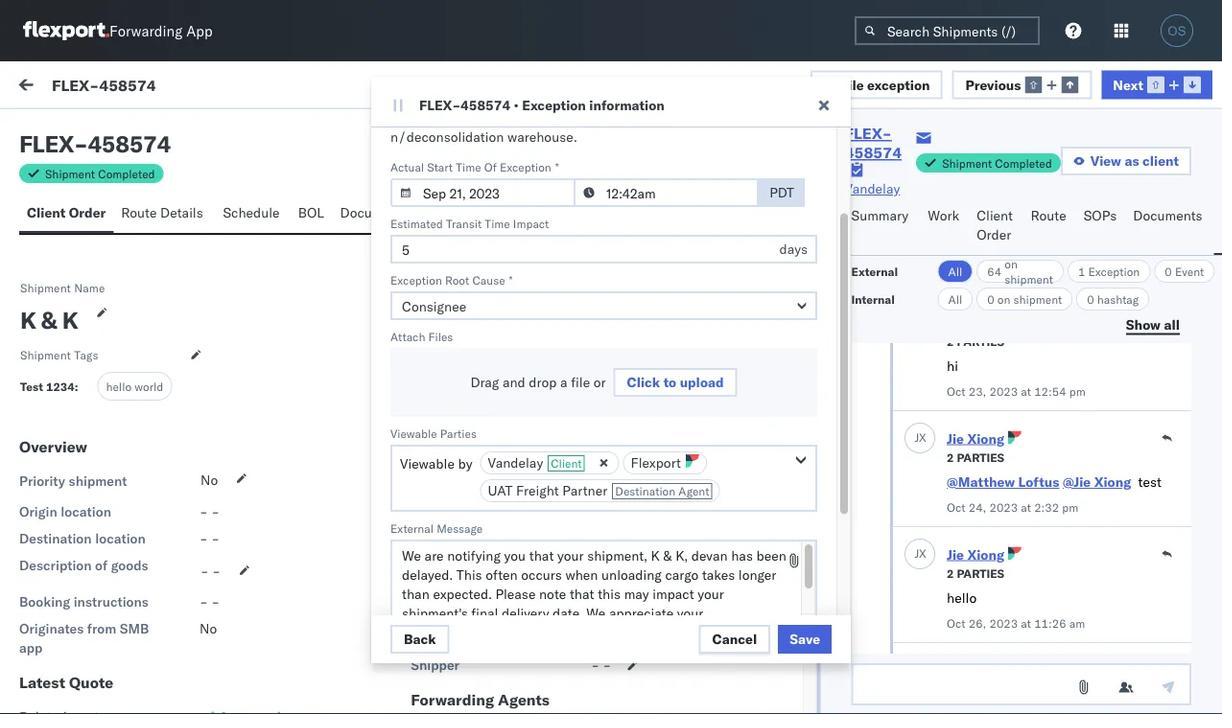 Task type: describe. For each thing, give the bounding box(es) containing it.
messages button
[[421, 196, 499, 233]]

flex- 458574 down 26,
[[942, 655, 1032, 672]]

jie xiong for oct 24, 2023 at 2:32 pm
[[947, 430, 1004, 447]]

24,
[[968, 500, 986, 515]]

flex- up the n/deconsolidation
[[419, 97, 461, 114]]

external for external message
[[391, 522, 434, 536]]

upload document button
[[408, 129, 644, 157]]

exception up 0 hashtag
[[1089, 264, 1140, 279]]

test down internal (0) button
[[136, 208, 161, 225]]

description of goods
[[19, 558, 148, 574]]

2 parties for oct 26, 2023 at 11:26 am
[[947, 567, 1004, 581]]

1 horizontal spatial shipment completed
[[942, 156, 1052, 170]]

2 for oct 26, 2023 at 11:26 am
[[947, 567, 954, 581]]

parties for oct 24, 2023 at 2:32 pm
[[957, 451, 1004, 465]]

@jie xiong button
[[1063, 474, 1131, 491]]

2 z from the top
[[69, 296, 75, 308]]

messages
[[429, 204, 489, 221]]

exception up warehouse.
[[522, 97, 586, 114]]

@ tao liu
[[58, 673, 119, 689]]

exception left root
[[391, 273, 442, 288]]

test right of on the left of page
[[136, 553, 161, 570]]

unloading
[[611, 110, 671, 127]]

0 horizontal spatial client order button
[[19, 196, 113, 233]]

pst right impact
[[573, 223, 597, 240]]

message button
[[135, 61, 231, 113]]

originates
[[19, 621, 84, 638]]

5 dec from the top
[[415, 569, 439, 585]]

oct inside the hello oct 26, 2023 at 11:26 am
[[947, 617, 965, 631]]

flexport. image
[[23, 21, 109, 40]]

buyer
[[411, 604, 447, 620]]

viewable for viewable parties
[[391, 427, 437, 441]]

1 vertical spatial destination
[[19, 531, 92, 547]]

6 jason- from the top
[[93, 640, 136, 656]]

viewable for viewable by
[[400, 456, 455, 473]]

2 dec 17, 2026, 6:47 pm pst from the top
[[415, 569, 588, 585]]

jie xiong for oct 26, 2023 at 11:26 am
[[947, 546, 1004, 563]]

2 vertical spatial pm
[[532, 655, 552, 672]]

0 horizontal spatial documents button
[[333, 196, 421, 233]]

flex- 458574 down hi
[[942, 396, 1032, 413]]

ttt for dec 20, 2026, 12:36 am pst
[[58, 241, 72, 258]]

2 vertical spatial shipment
[[69, 473, 127, 490]]

6 dec from the top
[[415, 655, 439, 672]]

am for 12:33
[[549, 396, 570, 413]]

1 vertical spatial pm
[[541, 569, 561, 585]]

2 jason- from the top
[[93, 294, 136, 311]]

goods
[[111, 558, 148, 574]]

1 j z from the top
[[66, 210, 75, 222]]

4 jason- from the top
[[93, 467, 136, 484]]

quote
[[69, 674, 113, 693]]

at inside the '2 parties hi oct 23, 2023 at 12:54 pm'
[[1021, 384, 1031, 399]]

flex- up 26,
[[942, 569, 982, 585]]

2 parties button for oct 26, 2023 at 11:26 am
[[947, 565, 1004, 581]]

Search Shipments (/) text field
[[855, 16, 1040, 45]]

0 vertical spatial pm
[[541, 482, 561, 499]]

0 horizontal spatial documents
[[340, 204, 410, 221]]

exception down upload document "button"
[[500, 160, 552, 175]]

@matthew
[[947, 474, 1015, 491]]

next button
[[1102, 70, 1213, 99]]

0 for 0 hashtag
[[1087, 292, 1095, 307]]

2 j z from the top
[[66, 383, 75, 395]]

oct inside the '2 parties hi oct 23, 2023 at 12:54 pm'
[[947, 384, 965, 399]]

test right priority shipment
[[136, 467, 161, 484]]

flex- down 26,
[[942, 655, 982, 672]]

1 k from the left
[[20, 306, 36, 335]]

1 jason-test zhao from the top
[[93, 208, 195, 225]]

all button for 0
[[938, 288, 973, 311]]

flex- 458574 up the hello oct 26, 2023 at 11:26 am
[[942, 569, 1032, 585]]

dates
[[411, 438, 453, 457]]

flex- down hi
[[942, 396, 982, 413]]

on for 64
[[1005, 257, 1018, 271]]

world
[[135, 380, 163, 394]]

route for route details
[[121, 204, 157, 221]]

31,
[[616, 472, 637, 489]]

originates from smb app
[[19, 621, 149, 657]]

@jie xiong test
[[1063, 474, 1161, 491]]

at left 2:32
[[1021, 500, 1031, 515]]

1 exception
[[1078, 264, 1140, 279]]

flex - 458574
[[19, 130, 171, 158]]

0 horizontal spatial by
[[458, 456, 473, 473]]

jie for oct 24, 2023 at 2:32 pm
[[947, 430, 964, 447]]

client order for the left client order "button"
[[27, 204, 106, 221]]

client-nominated parties
[[411, 541, 602, 560]]

external (0)
[[31, 122, 110, 139]]

forwarding app link
[[23, 21, 213, 40]]

@jie
[[1063, 474, 1091, 491]]

0 horizontal spatial *
[[509, 273, 513, 288]]

loftus
[[1018, 474, 1059, 491]]

liu
[[98, 673, 119, 689]]

1 horizontal spatial documents
[[1133, 207, 1203, 224]]

2026, down drag at the bottom of the page
[[467, 396, 504, 413]]

20, for dec 20, 2026, 12:33 am pst
[[443, 396, 463, 413]]

actual
[[391, 160, 424, 175]]

flex- 458574 up 24,
[[942, 482, 1032, 499]]

assignees
[[507, 204, 569, 221]]

flex- down related
[[942, 223, 982, 240]]

1 horizontal spatial completed
[[995, 156, 1052, 170]]

dec 8, 2026, 6:39 pm pst
[[415, 655, 579, 672]]

shipment down flex
[[45, 166, 95, 181]]

smb
[[120, 621, 149, 638]]

26,
[[968, 617, 986, 631]]

delay
[[452, 110, 485, 127]]

0 horizontal spatial time
[[416, 166, 442, 181]]

latest
[[19, 674, 65, 693]]

shipment up test 1234 :
[[20, 348, 71, 362]]

ttt for dec 20, 2026, 12:35 am pst
[[58, 327, 72, 344]]

attach files
[[391, 330, 453, 344]]

shipment up work
[[942, 156, 992, 170]]

flex- right my
[[52, 75, 99, 94]]

(0) for external (0)
[[85, 122, 110, 139]]

all button for 64
[[938, 260, 973, 283]]

0 horizontal spatial client
[[27, 204, 66, 221]]

collapse
[[697, 279, 753, 296]]

0 horizontal spatial parties
[[440, 427, 477, 441]]

test down smb at the bottom left of page
[[136, 640, 161, 656]]

related
[[943, 166, 983, 181]]

resize handle column header for time
[[647, 160, 670, 715]]

internal (0) button
[[121, 113, 215, 151]]

time for start
[[456, 160, 481, 175]]

3 zhao from the top
[[165, 380, 195, 397]]

viewable parties
[[391, 427, 477, 441]]

internal for internal
[[852, 292, 895, 307]]

6:39
[[500, 655, 529, 672]]

save
[[790, 631, 820, 648]]

work for my
[[55, 74, 104, 100]]

all for collapse all
[[756, 279, 772, 296]]

external message
[[391, 522, 483, 536]]

date for target delivery date
[[506, 504, 534, 521]]

2 jason-test zhao from the top
[[93, 294, 195, 311]]

parties for oct 26, 2023 at 11:26 am
[[957, 567, 1004, 581]]

test right name
[[136, 294, 161, 311]]

pst down client-nominated parties
[[564, 569, 588, 585]]

Please type here (tag users with @) text field
[[391, 541, 818, 631]]

0 on shipment
[[988, 292, 1062, 307]]

booking
[[19, 594, 70, 611]]

at inside shipment delay caused by delays in unloading cargo at consolidatio n/deconsolidation warehouse.
[[711, 110, 723, 127]]

from
[[87, 621, 116, 638]]

resize handle column header for related work item/shipment
[[1174, 160, 1197, 715]]

hi
[[947, 358, 958, 375]]

details
[[160, 204, 203, 221]]

2023 down flexport
[[640, 472, 674, 489]]

@matthew loftus button
[[947, 474, 1059, 491]]

vandelay link
[[845, 179, 900, 199]]

Enter integers only number field
[[391, 236, 818, 264]]

3 jason- from the top
[[93, 380, 136, 397]]

MMM D, YYYY text field
[[391, 179, 576, 208]]

work for related
[[986, 166, 1011, 181]]

forwarding for forwarding agents
[[411, 691, 494, 710]]

hello for hello oct 26, 2023 at 11:26 am
[[947, 590, 977, 607]]

1 vertical spatial message
[[59, 166, 106, 181]]

drag and drop a file or
[[471, 375, 606, 392]]

3 z from the top
[[69, 383, 75, 395]]

shipment for 0 on shipment
[[1014, 292, 1062, 307]]

information
[[590, 97, 665, 114]]

upload
[[421, 134, 467, 151]]

uat
[[488, 483, 513, 500]]

2026, up delivery
[[467, 482, 504, 499]]

as
[[1125, 153, 1140, 169]]

external (0) button
[[23, 113, 121, 151]]

sops button
[[1076, 199, 1126, 255]]

64
[[988, 264, 1002, 279]]

5 zhao from the top
[[165, 553, 195, 570]]

flex- 458574 up 64
[[942, 223, 1032, 240]]

2 parties hi oct 23, 2023 at 12:54 pm
[[947, 334, 1085, 399]]

2 dec from the top
[[415, 309, 439, 326]]

flex- down file
[[845, 124, 892, 143]]

2 k from the left
[[62, 306, 78, 335]]

5 jason-test zhao from the top
[[93, 553, 195, 570]]

j x for oct 24, 2023 at 2:32 pm
[[914, 431, 926, 445]]

3 jason-test zhao from the top
[[93, 380, 195, 397]]

vandelay for vandelay client
[[488, 455, 543, 472]]

all for 0
[[949, 292, 963, 307]]

1 jason- from the top
[[93, 208, 136, 225]]

shipment name
[[20, 281, 105, 295]]

pm inside the '2 parties hi oct 23, 2023 at 12:54 pm'
[[1069, 384, 1085, 399]]

8,
[[443, 655, 455, 672]]

vandelay for vandelay
[[845, 180, 900, 197]]

--
[[592, 503, 609, 520]]

20, for dec 20, 2026, 12:35 am pst
[[443, 309, 463, 326]]

test right :
[[136, 380, 161, 397]]

category
[[679, 166, 726, 181]]

0 vertical spatial no
[[201, 472, 218, 489]]

shipment up &
[[20, 281, 71, 295]]

1 dec from the top
[[415, 223, 439, 240]]

20, for dec 20, 2026, 12:36 am pst
[[443, 223, 463, 240]]

priority
[[19, 473, 65, 490]]

pst right 12:35
[[573, 309, 597, 326]]

0 for 0 on shipment
[[988, 292, 995, 307]]

related work item/shipment
[[943, 166, 1092, 181]]

2 zhao from the top
[[165, 294, 195, 311]]

0 horizontal spatial completed
[[98, 166, 155, 181]]

2026, down 'messages'
[[467, 223, 504, 240]]

hello world
[[106, 380, 163, 394]]

drag
[[471, 375, 499, 392]]

1 vertical spatial parties
[[549, 541, 602, 560]]

flex-458574 • exception information
[[419, 97, 665, 114]]

1 vertical spatial no
[[200, 621, 217, 638]]

2 parties for oct 24, 2023 at 2:32 pm
[[947, 451, 1004, 465]]

destination inside 'uat freight partner destination agent'
[[615, 485, 676, 499]]

flex- 458574 down 0 on shipment
[[942, 309, 1032, 326]]

files
[[428, 330, 453, 344]]

flex- up 24,
[[942, 482, 982, 499]]

forwarding app
[[109, 22, 213, 40]]

2 oct from the top
[[947, 500, 965, 515]]

1
[[1078, 264, 1086, 279]]

1 dec 17, 2026, 6:47 pm pst from the top
[[415, 482, 588, 499]]

order for the right client order "button"
[[977, 226, 1012, 243]]

dec 20, 2026, 12:33 am pst
[[415, 396, 597, 413]]

0 vertical spatial test
[[1138, 474, 1161, 491]]

xiong for oct 26, 2023 at 11:26 am
[[967, 546, 1004, 563]]



Task type: vqa. For each thing, say whether or not it's contained in the screenshot.
Related work item/shipment
yes



Task type: locate. For each thing, give the bounding box(es) containing it.
am for 12:35
[[549, 309, 570, 326]]

3 dec from the top
[[415, 396, 439, 413]]

20, up viewable parties
[[443, 396, 463, 413]]

2023 inside the '2 parties hi oct 23, 2023 at 12:54 pm'
[[989, 384, 1018, 399]]

1 vertical spatial all
[[1164, 316, 1180, 333]]

2 up the hello oct 26, 2023 at 11:26 am
[[947, 567, 954, 581]]

0 horizontal spatial destination
[[19, 531, 92, 547]]

summary button
[[844, 199, 921, 255]]

dec 17, 2026, 6:47 pm pst down nominated
[[415, 569, 588, 585]]

2 inside the '2 parties hi oct 23, 2023 at 12:54 pm'
[[947, 334, 954, 349]]

next
[[1113, 76, 1144, 93]]

schedule
[[223, 204, 280, 221]]

ttt up shipment tags
[[58, 327, 72, 344]]

1 jie xiong button from the top
[[947, 430, 1004, 447]]

0 vertical spatial 2
[[947, 334, 954, 349]]

1 2 from the top
[[947, 334, 954, 349]]

destination up 'description'
[[19, 531, 92, 547]]

client up partner
[[551, 457, 582, 472]]

1 horizontal spatial work
[[986, 166, 1011, 181]]

458574
[[99, 75, 156, 94], [461, 97, 511, 114], [88, 130, 171, 158], [845, 143, 902, 162], [982, 223, 1032, 240], [982, 309, 1032, 326], [982, 396, 1032, 413], [982, 482, 1032, 499], [982, 569, 1032, 585], [982, 655, 1032, 672]]

0 vertical spatial pm
[[1069, 384, 1085, 399]]

2 jie from the top
[[947, 546, 964, 563]]

1 vertical spatial 2
[[947, 451, 954, 465]]

0 hashtag
[[1087, 292, 1139, 307]]

2023 inside the hello oct 26, 2023 at 11:26 am
[[989, 617, 1018, 631]]

1 vertical spatial am
[[549, 309, 570, 326]]

1 vertical spatial 2 parties button
[[947, 449, 1004, 465]]

shipment for 64 on shipment
[[1005, 272, 1054, 286]]

xiong for oct 24, 2023 at 2:32 pm
[[967, 430, 1004, 447]]

0 vertical spatial xiong
[[967, 430, 1004, 447]]

0 vertical spatial jie
[[947, 430, 964, 447]]

jason- right :
[[93, 380, 136, 397]]

client order button up 64
[[969, 199, 1023, 255]]

1 vertical spatial jie xiong
[[947, 546, 1004, 563]]

cargo
[[411, 473, 448, 490]]

order inside client order
[[977, 226, 1012, 243]]

1 oct from the top
[[947, 384, 965, 399]]

save button
[[778, 625, 832, 654]]

caused
[[488, 110, 532, 127]]

2 vertical spatial 2
[[947, 567, 954, 581]]

by up warehouse.
[[536, 110, 550, 127]]

previous button
[[952, 70, 1092, 99]]

route left details
[[121, 204, 157, 221]]

0 horizontal spatial external
[[31, 122, 81, 139]]

1 horizontal spatial parties
[[549, 541, 602, 560]]

at
[[711, 110, 723, 127], [1021, 384, 1031, 399], [1021, 500, 1031, 515], [1021, 617, 1031, 631]]

1 horizontal spatial (0)
[[179, 122, 204, 139]]

dec up attach files
[[415, 309, 439, 326]]

17, up target delivery date
[[443, 482, 463, 499]]

2 20, from the top
[[443, 309, 463, 326]]

1 vertical spatial date
[[506, 504, 534, 521]]

completed right related
[[995, 156, 1052, 170]]

3 oct from the top
[[947, 617, 965, 631]]

1 horizontal spatial destination
[[615, 485, 676, 499]]

(0)
[[85, 122, 110, 139], [179, 122, 204, 139]]

am right 12:35
[[549, 309, 570, 326]]

client-
[[411, 541, 465, 560]]

at left 12:54
[[1021, 384, 1031, 399]]

2 parties up @matthew
[[947, 451, 1004, 465]]

external down summary button
[[852, 264, 898, 279]]

overview
[[19, 438, 87, 457]]

vandelay client
[[488, 455, 582, 472]]

xiong down 24,
[[967, 546, 1004, 563]]

cargo
[[674, 110, 708, 127]]

2 2 parties button from the top
[[947, 449, 1004, 465]]

6 jason-test zhao from the top
[[93, 640, 195, 656]]

2 vertical spatial 20,
[[443, 396, 463, 413]]

pst down file at bottom left
[[573, 396, 597, 413]]

flexport button
[[623, 452, 707, 475]]

click to upload button
[[614, 369, 738, 398]]

xiong up @matthew
[[967, 430, 1004, 447]]

all
[[756, 279, 772, 296], [1164, 316, 1180, 333]]

pm down vandelay client
[[541, 482, 561, 499]]

by inside shipment delay caused by delays in unloading cargo at consolidatio n/deconsolidation warehouse.
[[536, 110, 550, 127]]

(0) inside the external (0) button
[[85, 122, 110, 139]]

2 17, from the top
[[443, 569, 463, 585]]

sops
[[1084, 207, 1117, 224]]

0 vertical spatial dec 17, 2026, 6:47 pm pst
[[415, 482, 588, 499]]

shipment up 0 on shipment
[[1005, 272, 1054, 286]]

1 vertical spatial ttt
[[58, 327, 72, 344]]

None text field
[[852, 664, 1192, 706]]

message inside button
[[142, 79, 199, 95]]

jie xiong down 24,
[[947, 546, 1004, 563]]

1 17, from the top
[[443, 482, 463, 499]]

resize handle column header for message
[[384, 160, 407, 715]]

3 2 parties button from the top
[[947, 565, 1004, 581]]

internal for internal (0)
[[129, 122, 176, 139]]

1 horizontal spatial 0
[[1087, 292, 1095, 307]]

dec up viewable parties
[[415, 396, 439, 413]]

2 (0) from the left
[[179, 122, 204, 139]]

20,
[[443, 223, 463, 240], [443, 309, 463, 326], [443, 396, 463, 413]]

0 vertical spatial viewable
[[391, 427, 437, 441]]

1 horizontal spatial by
[[536, 110, 550, 127]]

1 all button from the top
[[938, 260, 973, 283]]

2 resize handle column header from the left
[[647, 160, 670, 715]]

0 horizontal spatial k
[[20, 306, 36, 335]]

flex- 458574 up vandelay link
[[845, 124, 902, 162]]

2 jie xiong from the top
[[947, 546, 1004, 563]]

64 on shipment
[[988, 257, 1054, 286]]

0 for 0 event
[[1165, 264, 1172, 279]]

1 vertical spatial 6:47
[[508, 569, 537, 585]]

2026, down cause
[[467, 309, 504, 326]]

root
[[445, 273, 469, 288]]

completed
[[995, 156, 1052, 170], [98, 166, 155, 181]]

1 vertical spatial dec 17, 2026, 6:47 pm pst
[[415, 569, 588, 585]]

2 vertical spatial test
[[58, 586, 81, 603]]

n/deconsolidation
[[391, 129, 504, 146]]

6 zhao from the top
[[165, 640, 195, 656]]

priority shipment
[[19, 473, 127, 490]]

dec left 8,
[[415, 655, 439, 672]]

am down a at left
[[549, 396, 570, 413]]

*
[[555, 160, 559, 175], [509, 273, 513, 288]]

0 vertical spatial *
[[555, 160, 559, 175]]

delivery
[[453, 504, 503, 521]]

location for destination location
[[95, 531, 146, 547]]

12:54
[[1034, 384, 1066, 399]]

partner
[[563, 483, 608, 500]]

pm down client-nominated parties
[[541, 569, 561, 585]]

resize handle column header right the 31,
[[647, 160, 670, 715]]

client order
[[27, 204, 106, 221], [977, 207, 1013, 243]]

0 vertical spatial location
[[61, 504, 111, 521]]

0 horizontal spatial internal
[[129, 122, 176, 139]]

at inside the hello oct 26, 2023 at 11:26 am
[[1021, 617, 1031, 631]]

0 left hashtag
[[1087, 292, 1095, 307]]

external for external
[[852, 264, 898, 279]]

os button
[[1155, 9, 1199, 53]]

2 vertical spatial oct
[[947, 617, 965, 631]]

2 parties up 26,
[[947, 567, 1004, 581]]

2 for oct 24, 2023 at 2:32 pm
[[947, 451, 954, 465]]

1 horizontal spatial time
[[456, 160, 481, 175]]

0 vertical spatial oct
[[947, 384, 965, 399]]

2 up @matthew
[[947, 451, 954, 465]]

at right "cargo"
[[711, 110, 723, 127]]

parties down --
[[549, 541, 602, 560]]

x for oct 26, 2023 at 11:26 am
[[919, 547, 926, 561]]

1 vertical spatial vandelay
[[488, 455, 543, 472]]

hashtag
[[1098, 292, 1139, 307]]

client order for the right client order "button"
[[977, 207, 1013, 243]]

seller
[[411, 630, 447, 647]]

resize handle column header
[[384, 160, 407, 715], [647, 160, 670, 715], [910, 160, 933, 715], [1174, 160, 1197, 715]]

1 2 parties from the top
[[947, 451, 1004, 465]]

pm right 12:54
[[1069, 384, 1085, 399]]

client order button down flex
[[19, 196, 113, 233]]

z down destination location
[[69, 555, 75, 567]]

4 dec from the top
[[415, 482, 439, 499]]

1 2 parties button from the top
[[947, 332, 1004, 349]]

hello up 26,
[[947, 590, 977, 607]]

click to upload
[[627, 375, 724, 392]]

route down item/shipment
[[1031, 207, 1067, 224]]

time right transit
[[485, 217, 510, 231]]

11:26
[[1034, 617, 1066, 631]]

shipper
[[411, 657, 460, 674]]

0 vertical spatial ttt
[[58, 241, 72, 258]]

1 horizontal spatial vandelay
[[845, 180, 900, 197]]

resize handle column header for category
[[910, 160, 933, 715]]

all inside collapse all button
[[756, 279, 772, 296]]

jie xiong button for oct 24, 2023 at 2:32 pm
[[947, 430, 1004, 447]]

2 vertical spatial parties
[[957, 567, 1004, 581]]

-
[[74, 130, 88, 158], [679, 223, 687, 240], [679, 309, 687, 326], [679, 396, 687, 413], [679, 482, 687, 499], [592, 503, 601, 520], [601, 503, 609, 520], [200, 504, 208, 521], [211, 504, 220, 521], [200, 531, 208, 547], [211, 531, 220, 547], [201, 563, 209, 580], [212, 563, 221, 580], [679, 569, 687, 585], [591, 577, 600, 594], [603, 577, 612, 594], [200, 594, 208, 611], [211, 594, 220, 611], [591, 604, 600, 620], [603, 604, 612, 620], [679, 655, 687, 672], [591, 657, 600, 674], [603, 657, 612, 674]]

z down shipment name at the top of the page
[[69, 296, 75, 308]]

oct 24, 2023 at 2:32 pm
[[947, 500, 1078, 515]]

jan 31, 2023
[[592, 472, 674, 489]]

transit
[[446, 217, 482, 231]]

cause
[[472, 273, 505, 288]]

upload
[[680, 375, 724, 392]]

2 j x from the top
[[914, 547, 926, 561]]

5 jason- from the top
[[93, 553, 136, 570]]

jie for oct 26, 2023 at 11:26 am
[[947, 546, 964, 563]]

all for 64
[[949, 264, 963, 279]]

0 vertical spatial 20,
[[443, 223, 463, 240]]

completed down flex - 458574
[[98, 166, 155, 181]]

2 vertical spatial message
[[437, 522, 483, 536]]

1 horizontal spatial forwarding
[[411, 691, 494, 710]]

view
[[1091, 153, 1122, 169]]

3 20, from the top
[[443, 396, 463, 413]]

1 vertical spatial j x
[[914, 547, 926, 561]]

1 horizontal spatial route
[[1031, 207, 1067, 224]]

&
[[41, 306, 57, 335]]

viewable up viewable by
[[391, 427, 437, 441]]

work right related
[[986, 166, 1011, 181]]

1 parties from the top
[[957, 334, 1004, 349]]

0 vertical spatial x
[[919, 431, 926, 445]]

location for origin location
[[61, 504, 111, 521]]

0 vertical spatial jie xiong button
[[947, 430, 1004, 447]]

(0) down message button
[[179, 122, 204, 139]]

shipment completed down flex - 458574
[[45, 166, 155, 181]]

test down priority shipment
[[58, 500, 81, 517]]

route details
[[121, 204, 203, 221]]

0 horizontal spatial route
[[121, 204, 157, 221]]

2 all button from the top
[[938, 288, 973, 311]]

0 horizontal spatial shipment completed
[[45, 166, 155, 181]]

j z up shipment name at the top of the page
[[66, 210, 75, 222]]

0 vertical spatial 2 parties button
[[947, 332, 1004, 349]]

2 parties button for oct 24, 2023 at 2:32 pm
[[947, 449, 1004, 465]]

shipment inside 64 on shipment
[[1005, 272, 1054, 286]]

0 vertical spatial hello
[[106, 380, 132, 394]]

2023 right 26,
[[989, 617, 1018, 631]]

delays
[[553, 110, 592, 127]]

0 vertical spatial internal
[[129, 122, 176, 139]]

name
[[74, 281, 105, 295]]

(0) for internal (0)
[[179, 122, 204, 139]]

jason-test zhao up origin location
[[93, 467, 195, 484]]

1 vertical spatial all button
[[938, 288, 973, 311]]

1 vertical spatial work
[[986, 166, 1011, 181]]

2026, right 8,
[[459, 655, 496, 672]]

1 vertical spatial viewable
[[400, 456, 455, 473]]

1 vertical spatial *
[[509, 273, 513, 288]]

0 vertical spatial destination
[[615, 485, 676, 499]]

forwarding for forwarding app
[[109, 22, 183, 40]]

pst left jan
[[564, 482, 588, 499]]

2 parties button up 26,
[[947, 565, 1004, 581]]

1 vertical spatial test
[[58, 500, 81, 517]]

2 horizontal spatial external
[[852, 264, 898, 279]]

Consignee  text field
[[391, 292, 818, 321]]

3 resize handle column header from the left
[[910, 160, 933, 715]]

dec up target
[[415, 482, 439, 499]]

instructions
[[74, 594, 149, 611]]

2 x from the top
[[919, 547, 926, 561]]

1 horizontal spatial internal
[[852, 292, 895, 307]]

1 horizontal spatial k
[[62, 306, 78, 335]]

target delivery date
[[411, 504, 534, 521]]

0 horizontal spatial forwarding
[[109, 22, 183, 40]]

all for show all
[[1164, 316, 1180, 333]]

4 j z from the top
[[66, 555, 75, 567]]

time
[[456, 160, 481, 175], [416, 166, 442, 181], [485, 217, 510, 231]]

route for route
[[1031, 207, 1067, 224]]

2 am from the top
[[549, 309, 570, 326]]

jie up @matthew
[[947, 430, 964, 447]]

order for the left client order "button"
[[69, 204, 106, 221]]

file
[[841, 76, 864, 93]]

jie xiong button up @matthew
[[947, 430, 1004, 447]]

jie xiong up @matthew
[[947, 430, 1004, 447]]

1 vertical spatial jie xiong button
[[947, 546, 1004, 563]]

time for transit
[[485, 217, 510, 231]]

1 vertical spatial forwarding
[[411, 691, 494, 710]]

1 all from the top
[[949, 264, 963, 279]]

jie xiong button
[[947, 430, 1004, 447], [947, 546, 1004, 563]]

3 am from the top
[[549, 396, 570, 413]]

booking instructions
[[19, 594, 149, 611]]

1 (0) from the left
[[85, 122, 110, 139]]

flex- up hi
[[942, 309, 982, 326]]

hello inside the hello oct 26, 2023 at 11:26 am
[[947, 590, 977, 607]]

message down target delivery date
[[437, 522, 483, 536]]

event
[[1175, 264, 1205, 279]]

parties up viewable by
[[440, 427, 477, 441]]

forwarding inside forwarding app link
[[109, 22, 183, 40]]

client order button
[[19, 196, 113, 233], [969, 199, 1023, 255]]

0 vertical spatial 2 parties
[[947, 451, 1004, 465]]

external inside button
[[31, 122, 81, 139]]

1 horizontal spatial client order button
[[969, 199, 1023, 255]]

1 20, from the top
[[443, 223, 463, 240]]

pst right 6:39
[[556, 655, 579, 672]]

shipment
[[1005, 272, 1054, 286], [1014, 292, 1062, 307], [69, 473, 127, 490]]

1 resize handle column header from the left
[[384, 160, 407, 715]]

all inside show all button
[[1164, 316, 1180, 333]]

view as client button
[[1061, 147, 1192, 176]]

2 horizontal spatial client
[[977, 207, 1013, 224]]

1 horizontal spatial message
[[142, 79, 199, 95]]

external for external (0)
[[31, 122, 81, 139]]

1 x from the top
[[919, 431, 926, 445]]

4 jason-test zhao from the top
[[93, 467, 195, 484]]

2023 down @matthew loftus
[[989, 500, 1018, 515]]

jie xiong button down 24,
[[947, 546, 1004, 563]]

jie xiong button for oct 26, 2023 at 11:26 am
[[947, 546, 1004, 563]]

0 horizontal spatial order
[[69, 204, 106, 221]]

3 parties from the top
[[957, 567, 1004, 581]]

message down flex - 458574
[[59, 166, 106, 181]]

os
[[1168, 24, 1187, 38]]

1 jie from the top
[[947, 430, 964, 447]]

warehouse.
[[508, 129, 578, 146]]

1 horizontal spatial *
[[555, 160, 559, 175]]

1 vertical spatial 20,
[[443, 309, 463, 326]]

0 horizontal spatial 0
[[988, 292, 995, 307]]

collapse all button
[[685, 273, 784, 302]]

6:47 down client-nominated parties
[[508, 569, 537, 585]]

6:47 down vandelay client
[[508, 482, 537, 499]]

1 jie xiong from the top
[[947, 430, 1004, 447]]

hello for hello world
[[106, 380, 132, 394]]

0 vertical spatial all
[[949, 264, 963, 279]]

4 z from the top
[[69, 469, 75, 481]]

1 z from the top
[[69, 210, 75, 222]]

shipment up origin location
[[69, 473, 127, 490]]

work up external (0)
[[55, 74, 104, 100]]

3 j z from the top
[[66, 469, 75, 481]]

on down 64
[[998, 292, 1011, 307]]

zhao
[[165, 208, 195, 225], [165, 294, 195, 311], [165, 380, 195, 397], [165, 467, 195, 484], [165, 553, 195, 570], [165, 640, 195, 656]]

1 zhao from the top
[[165, 208, 195, 225]]

0 vertical spatial j x
[[914, 431, 926, 445]]

1 horizontal spatial documents button
[[1126, 199, 1214, 255]]

2 vertical spatial 2 parties button
[[947, 565, 1004, 581]]

parties inside the '2 parties hi oct 23, 2023 at 12:54 pm'
[[957, 334, 1004, 349]]

origin location
[[19, 504, 111, 521]]

z up shipment name at the top of the page
[[69, 210, 75, 222]]

shipment inside shipment delay caused by delays in unloading cargo at consolidatio n/deconsolidation warehouse.
[[391, 110, 449, 127]]

1 vertical spatial 17,
[[443, 569, 463, 585]]

dec 20, 2026, 12:36 am pst
[[415, 223, 597, 240]]

0 vertical spatial by
[[536, 110, 550, 127]]

on inside 64 on shipment
[[1005, 257, 1018, 271]]

2 horizontal spatial message
[[437, 522, 483, 536]]

2 all from the top
[[949, 292, 963, 307]]

2 ttt from the top
[[58, 327, 72, 344]]

0 event
[[1165, 264, 1205, 279]]

1 horizontal spatial external
[[391, 522, 434, 536]]

0 vertical spatial parties
[[957, 334, 1004, 349]]

am for 12:36
[[549, 223, 570, 240]]

consolidatio
[[727, 110, 801, 127]]

jie
[[947, 430, 964, 447], [947, 546, 964, 563]]

description
[[19, 558, 92, 574]]

z right priority
[[69, 469, 75, 481]]

destination down flexport
[[615, 485, 676, 499]]

origin
[[19, 504, 57, 521]]

1 am from the top
[[549, 223, 570, 240]]

1 6:47 from the top
[[508, 482, 537, 499]]

2 parties from the top
[[957, 451, 1004, 465]]

date for cargo ready date
[[489, 473, 517, 490]]

internal inside button
[[129, 122, 176, 139]]

(0) inside internal (0) button
[[179, 122, 204, 139]]

shipment tags
[[20, 348, 98, 362]]

0 vertical spatial work
[[55, 74, 104, 100]]

schedule button
[[215, 196, 291, 233]]

vandelay up summary
[[845, 180, 900, 197]]

ttt
[[58, 241, 72, 258], [58, 327, 72, 344]]

order down flex - 458574
[[69, 204, 106, 221]]

2 2 from the top
[[947, 451, 954, 465]]

file
[[571, 375, 590, 392]]

parties up @matthew
[[957, 451, 1004, 465]]

x for oct 24, 2023 at 2:32 pm
[[919, 431, 926, 445]]

latest quote
[[19, 674, 113, 693]]

destination
[[615, 485, 676, 499], [19, 531, 92, 547]]

jan
[[592, 472, 613, 489]]

jason- up origin location
[[93, 467, 136, 484]]

1 j x from the top
[[914, 431, 926, 445]]

pm right 2:32
[[1062, 500, 1078, 515]]

cancel
[[712, 631, 757, 648]]

shipment completed
[[942, 156, 1052, 170], [45, 166, 155, 181]]

viewable up the cargo
[[400, 456, 455, 473]]

2 jie xiong button from the top
[[947, 546, 1004, 563]]

4 resize handle column header from the left
[[1174, 160, 1197, 715]]

j x for oct 26, 2023 at 11:26 am
[[914, 547, 926, 561]]

3 2 from the top
[[947, 567, 954, 581]]

test left 1234
[[20, 380, 43, 394]]

2 2 parties from the top
[[947, 567, 1004, 581]]

1 horizontal spatial client
[[551, 457, 582, 472]]

time down upload
[[416, 166, 442, 181]]

5 z from the top
[[69, 555, 75, 567]]

1 ttt from the top
[[58, 241, 72, 258]]

all
[[949, 264, 963, 279], [949, 292, 963, 307]]

1 vertical spatial xiong
[[1094, 474, 1131, 491]]

1 vertical spatial internal
[[852, 292, 895, 307]]

shipment up the n/deconsolidation
[[391, 110, 449, 127]]

@matthew loftus
[[947, 474, 1059, 491]]

1 vertical spatial pm
[[1062, 500, 1078, 515]]

documents down client
[[1133, 207, 1203, 224]]

documents button up 0 event
[[1126, 199, 1214, 255]]

on for 0
[[998, 292, 1011, 307]]

@
[[58, 673, 69, 689]]

0 vertical spatial all
[[756, 279, 772, 296]]

0 horizontal spatial message
[[59, 166, 106, 181]]

2 horizontal spatial time
[[485, 217, 510, 231]]

client order up 64
[[977, 207, 1013, 243]]

4 zhao from the top
[[165, 467, 195, 484]]

date right the ready
[[489, 473, 517, 490]]

client inside vandelay client
[[551, 457, 582, 472]]

2 6:47 from the top
[[508, 569, 537, 585]]

2026, down nominated
[[467, 569, 504, 585]]

0 vertical spatial all button
[[938, 260, 973, 283]]

1 vertical spatial order
[[977, 226, 1012, 243]]

all right collapse
[[756, 279, 772, 296]]

flex-458574
[[52, 75, 156, 94]]

pst
[[573, 223, 597, 240], [573, 309, 597, 326], [573, 396, 597, 413], [564, 482, 588, 499], [564, 569, 588, 585], [556, 655, 579, 672]]

dec 20, 2026, 12:35 am pst
[[415, 309, 597, 326]]

0 vertical spatial date
[[489, 473, 517, 490]]

-- : -- -- text field
[[574, 179, 759, 208]]



